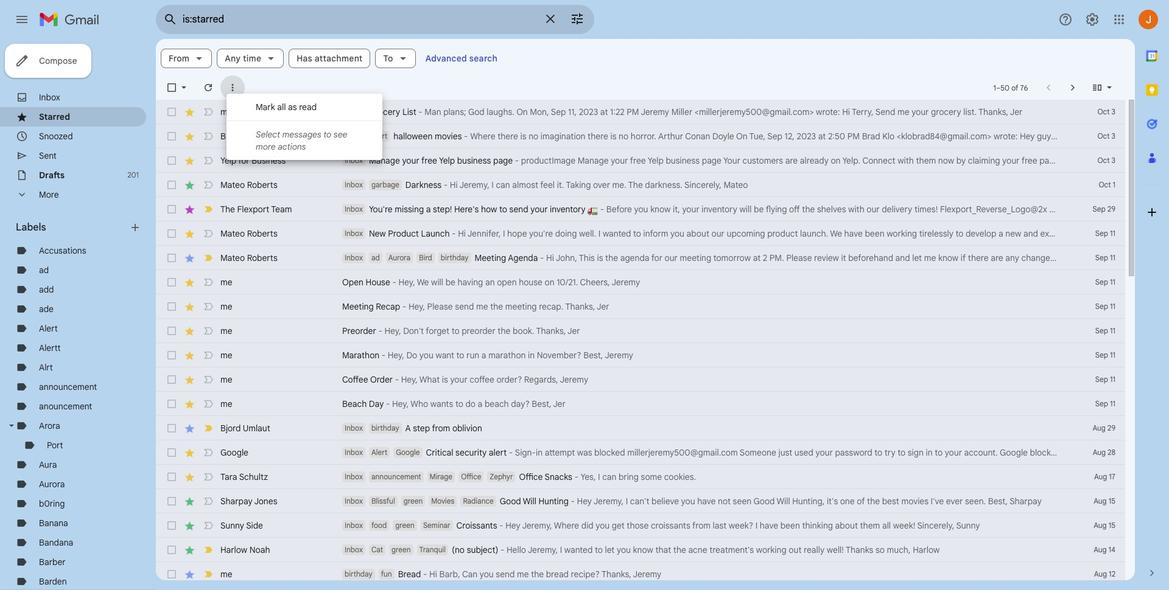 Task type: vqa. For each thing, say whether or not it's contained in the screenshot.
"tab list" to the right
no



Task type: locate. For each thing, give the bounding box(es) containing it.
0 vertical spatial aug 15
[[1094, 497, 1116, 506]]

jeremy down november?
[[560, 375, 589, 386]]

0 horizontal spatial are
[[786, 155, 798, 166]]

more
[[256, 141, 276, 152]]

office for office snacks - yes, i can bring some cookies.
[[519, 472, 543, 483]]

inbox for darkness
[[345, 180, 363, 189]]

aug 15 down aug 17
[[1094, 497, 1116, 506]]

jeremy, up you're missing a step! here's how to send your inventory on the top
[[460, 180, 490, 191]]

15 down 17
[[1109, 497, 1116, 506]]

movies left i've on the bottom right of page
[[902, 497, 929, 508]]

bjord
[[237, 106, 257, 117], [243, 131, 264, 142], [221, 423, 241, 434]]

there right the if
[[969, 253, 989, 264]]

19 row from the top
[[156, 539, 1126, 563]]

be left flying
[[754, 204, 764, 215]]

4 sep 11 from the top
[[1096, 302, 1116, 311]]

can
[[462, 570, 478, 581]]

sep 11 for hey, don't forget to preorder the book. thanks, jer
[[1096, 327, 1116, 336]]

forget down the oct 1 in the top right of the page
[[1108, 204, 1131, 215]]

about for you
[[687, 228, 710, 239]]

1 vertical spatial that
[[656, 545, 672, 556]]

1 good from the left
[[500, 497, 521, 508]]

- right launch
[[452, 228, 456, 239]]

about down "one" on the right bottom of the page
[[836, 521, 858, 532]]

aug down aug 17
[[1094, 497, 1107, 506]]

2 left pm.
[[763, 253, 768, 264]]

- right recap
[[403, 302, 407, 313]]

coffee
[[470, 375, 495, 386]]

yes,
[[581, 472, 596, 483]]

2 product from the left
[[1073, 228, 1104, 239]]

bjord left umlaut
[[221, 423, 241, 434]]

bread
[[546, 570, 569, 581]]

0 vertical spatial roberts
[[247, 180, 278, 191]]

refresh image
[[202, 82, 214, 94]]

1 horizontal spatial all
[[883, 521, 891, 532]]

you right do
[[420, 350, 434, 361]]

2 inside the brad bjord 2
[[266, 132, 270, 141]]

to left see
[[324, 129, 332, 140]]

please right pm.
[[787, 253, 812, 264]]

1 vertical spatial our
[[712, 228, 725, 239]]

1 vertical spatial let
[[605, 545, 615, 556]]

main menu image
[[15, 12, 29, 27]]

send
[[876, 107, 896, 118]]

no
[[529, 131, 539, 142], [619, 131, 629, 142]]

mateo roberts for meeting
[[221, 253, 278, 264]]

inbox for croissants
[[345, 522, 363, 531]]

to
[[324, 129, 332, 140], [500, 204, 508, 215], [1133, 204, 1141, 215], [634, 228, 642, 239], [956, 228, 964, 239], [452, 326, 460, 337], [457, 350, 465, 361], [456, 399, 464, 410], [875, 448, 883, 459], [898, 448, 906, 459], [935, 448, 943, 459], [595, 545, 603, 556]]

hey, left "what"
[[401, 375, 418, 386]]

no down mon,
[[529, 131, 539, 142]]

row containing the flexport team
[[156, 197, 1170, 222]]

green right food
[[396, 522, 415, 531]]

run
[[467, 350, 480, 361]]

3 left hallowe
[[1112, 132, 1116, 141]]

hello
[[507, 545, 526, 556]]

hey
[[1020, 131, 1035, 142], [577, 497, 592, 508], [506, 521, 521, 532]]

<millerjeremy500@gmail.com>
[[695, 107, 814, 118]]

1 mateo roberts from the top
[[221, 180, 278, 191]]

17 row from the top
[[156, 490, 1126, 514]]

umlaut
[[243, 423, 270, 434]]

green right cat in the bottom left of the page
[[392, 546, 411, 555]]

2 29 from the top
[[1108, 424, 1116, 433]]

yelp for business
[[221, 155, 286, 166]]

2 oct 3 from the top
[[1098, 132, 1116, 141]]

1 vertical spatial have
[[698, 497, 716, 508]]

1 vertical spatial pm
[[848, 131, 860, 142]]

let
[[913, 253, 922, 264], [605, 545, 615, 556]]

(no subject) - hello jeremy, i wanted to let you know that the acne treatment's working out really well! thanks so much, harlow
[[452, 545, 940, 556]]

1 vertical spatial we
[[417, 277, 429, 288]]

you're
[[369, 204, 393, 215]]

3 3 from the top
[[1112, 156, 1116, 165]]

meeting for meeting recap - hey, please send me the meeting recap. thanks, jer
[[342, 302, 374, 313]]

0 horizontal spatial please
[[427, 302, 453, 313]]

0 horizontal spatial 2
[[260, 108, 264, 117]]

alert inside labels navigation
[[39, 324, 58, 334]]

main content
[[156, 39, 1170, 591]]

at left 1:22
[[601, 107, 608, 118]]

know down the those
[[633, 545, 654, 556]]

3 mateo roberts from the top
[[221, 253, 278, 264]]

1 vertical spatial birthday
[[372, 424, 399, 433]]

hey up hello
[[506, 521, 521, 532]]

<klobrad84@gmail.com>
[[897, 131, 992, 142]]

1 vertical spatial sincerely,
[[918, 521, 955, 532]]

aug 17
[[1095, 473, 1116, 482]]

off
[[790, 204, 800, 215]]

your
[[724, 155, 741, 166]]

aug for hey jeremy, i can't believe you have not seen good will hunting, it's one of the best movies i've ever seen. best, sharpay
[[1094, 497, 1107, 506]]

a step from oblivion
[[406, 423, 482, 434]]

open
[[342, 277, 364, 288]]

🚛 image
[[588, 205, 598, 215]]

ad down "new"
[[372, 253, 380, 263]]

0 horizontal spatial page
[[493, 155, 513, 166]]

2 aug 15 from the top
[[1094, 522, 1116, 531]]

toggle split pane mode image
[[1092, 82, 1104, 94]]

row containing bjord umlaut
[[156, 417, 1126, 441]]

sep 11 for hey, do you want to run a marathon in november? best, jeremy
[[1096, 351, 1116, 360]]

2 horizontal spatial best,
[[989, 497, 1008, 508]]

more button
[[0, 185, 146, 205]]

1 aug 15 from the top
[[1094, 497, 1116, 506]]

2 up more
[[266, 132, 270, 141]]

15 row from the top
[[156, 441, 1170, 465]]

jeremy, down office snacks - yes, i can bring some cookies.
[[594, 497, 624, 508]]

0 vertical spatial been
[[865, 228, 885, 239]]

can for almost
[[496, 180, 510, 191]]

1 horizontal spatial have
[[760, 521, 779, 532]]

2023
[[579, 107, 598, 118], [797, 131, 816, 142]]

roberts for inbox
[[247, 228, 278, 239]]

2 mateo roberts from the top
[[221, 228, 278, 239]]

20 row from the top
[[156, 563, 1126, 587]]

know left the if
[[939, 253, 959, 264]]

one
[[841, 497, 855, 508]]

to right the how
[[500, 204, 508, 215]]

2 page from the left
[[702, 155, 722, 166]]

row containing yelp for business
[[156, 149, 1126, 173]]

hallowe
[[1145, 131, 1170, 142]]

1 free from the left
[[422, 155, 437, 166]]

16 row from the top
[[156, 465, 1126, 490]]

main content containing from
[[156, 39, 1170, 591]]

2 3 from the top
[[1112, 132, 1116, 141]]

row containing sharpay jones
[[156, 490, 1126, 514]]

are left already
[[786, 155, 798, 166]]

3 for bjord
[[1112, 107, 1116, 116]]

1 horizontal spatial we
[[831, 228, 843, 239]]

1 left 50
[[994, 83, 997, 92]]

product
[[388, 228, 419, 239]]

0 vertical spatial 2
[[260, 108, 264, 117]]

the flexport team
[[221, 204, 292, 215]]

7 11 from the top
[[1111, 375, 1116, 384]]

is right "what"
[[442, 375, 448, 386]]

all
[[277, 102, 286, 113], [883, 521, 891, 532]]

sunny
[[221, 521, 244, 532], [957, 521, 981, 532]]

3 roberts from the top
[[247, 253, 278, 264]]

1 vertical spatial are
[[786, 155, 798, 166]]

best, right seen.
[[989, 497, 1008, 508]]

can for bring
[[603, 472, 617, 483]]

4 11 from the top
[[1111, 302, 1116, 311]]

row containing google
[[156, 441, 1170, 465]]

1 no from the left
[[529, 131, 539, 142]]

1 vertical spatial announcement
[[372, 473, 421, 482]]

5 row from the top
[[156, 197, 1170, 222]]

3 yelp from the left
[[648, 155, 664, 166]]

2 row from the top
[[156, 124, 1170, 149]]

Search mail text field
[[183, 13, 536, 26]]

1 horizontal spatial with
[[898, 155, 914, 166]]

inbox for critical security alert
[[345, 448, 363, 458]]

8 11 from the top
[[1111, 400, 1116, 409]]

pm right 2:50
[[848, 131, 860, 142]]

18 row from the top
[[156, 514, 1126, 539]]

sharpay right seen.
[[1010, 497, 1042, 508]]

anouncement link
[[39, 401, 92, 412]]

3 sep 11 from the top
[[1096, 278, 1116, 287]]

where left did
[[554, 521, 579, 532]]

birthday left fun
[[345, 570, 373, 579]]

send down hello
[[496, 570, 515, 581]]

advanced
[[426, 53, 467, 64]]

advanced search options image
[[565, 7, 590, 31]]

0 vertical spatial forget
[[1108, 204, 1131, 215]]

google right account.
[[1000, 448, 1028, 459]]

oct 1
[[1099, 180, 1116, 189]]

brad left klo
[[862, 131, 881, 142]]

2 harlow from the left
[[913, 545, 940, 556]]

wanted up "recipe?"
[[565, 545, 593, 556]]

0 horizontal spatial will
[[523, 497, 537, 508]]

0 horizontal spatial at
[[601, 107, 608, 118]]

grocery
[[369, 107, 400, 118]]

clear search image
[[539, 7, 563, 31]]

have
[[845, 228, 863, 239], [698, 497, 716, 508], [760, 521, 779, 532]]

0 horizontal spatial inventory
[[550, 204, 586, 215]]

an
[[486, 277, 495, 288]]

a
[[426, 204, 431, 215], [999, 228, 1004, 239], [482, 350, 487, 361], [478, 399, 483, 410]]

tab list
[[1136, 39, 1170, 547]]

ade link
[[39, 304, 54, 315]]

hi left john,
[[547, 253, 554, 264]]

1 will from the left
[[523, 497, 537, 508]]

laughs.
[[487, 107, 515, 118]]

1 vertical spatial send
[[455, 302, 474, 313]]

0 horizontal spatial will
[[431, 277, 444, 288]]

1 horizontal spatial 1
[[1113, 180, 1116, 189]]

1 oct 3 from the top
[[1098, 107, 1116, 116]]

on left "10/21."
[[545, 277, 555, 288]]

0 horizontal spatial where
[[470, 131, 496, 142]]

2 vertical spatial bjord
[[221, 423, 241, 434]]

0 vertical spatial at
[[601, 107, 608, 118]]

aurora up "b0ring" link
[[39, 479, 65, 490]]

2 no from the left
[[619, 131, 629, 142]]

5 11 from the top
[[1111, 327, 1116, 336]]

row containing brad
[[156, 124, 1170, 149]]

2 vertical spatial roberts
[[247, 253, 278, 264]]

hi up step!
[[450, 180, 458, 191]]

oblivion
[[453, 423, 482, 434]]

aug 15 for hey jeremy, i can't believe you have not seen good will hunting, it's one of the best movies i've ever seen. best, sharpay
[[1094, 497, 1116, 506]]

14 row from the top
[[156, 417, 1126, 441]]

1 horizontal spatial movies
[[902, 497, 929, 508]]

product
[[768, 228, 798, 239], [1073, 228, 1104, 239]]

did
[[582, 521, 594, 532]]

- right the preorder
[[379, 326, 383, 337]]

1 yelp from the left
[[221, 155, 237, 166]]

3 row from the top
[[156, 149, 1126, 173]]

5 sep 11 from the top
[[1096, 327, 1116, 336]]

row
[[156, 100, 1126, 124], [156, 124, 1170, 149], [156, 149, 1126, 173], [156, 173, 1126, 197], [156, 197, 1170, 222], [156, 222, 1170, 246], [156, 246, 1170, 271], [156, 271, 1126, 295], [156, 295, 1126, 319], [156, 319, 1126, 344], [156, 344, 1126, 368], [156, 368, 1126, 392], [156, 392, 1126, 417], [156, 417, 1126, 441], [156, 441, 1170, 465], [156, 465, 1126, 490], [156, 490, 1126, 514], [156, 514, 1126, 539], [156, 539, 1126, 563], [156, 563, 1126, 587]]

don't right there, at the top right of the page
[[1085, 204, 1106, 215]]

sunny down seen.
[[957, 521, 981, 532]]

3 11 from the top
[[1111, 278, 1116, 287]]

inbox inside inbox manage your free yelp business page - productimage manage your free yelp business page your customers are already on yelp. connect with them now by claiming your free page. sign up oct 3
[[345, 156, 363, 165]]

believe
[[652, 497, 679, 508]]

7 sep 11 from the top
[[1096, 375, 1116, 384]]

17
[[1110, 473, 1116, 482]]

0 vertical spatial the
[[629, 180, 643, 191]]

2 vertical spatial are
[[991, 253, 1004, 264]]

0 vertical spatial sincerely,
[[685, 180, 722, 191]]

0 horizontal spatial about
[[687, 228, 710, 239]]

now
[[939, 155, 955, 166]]

yelp
[[221, 155, 237, 166], [439, 155, 455, 166], [648, 155, 664, 166]]

2 sep 11 from the top
[[1096, 253, 1116, 263]]

10 row from the top
[[156, 319, 1126, 344]]

6 sep 11 from the top
[[1096, 351, 1116, 360]]

1 vertical spatial 29
[[1108, 424, 1116, 433]]

11 row from the top
[[156, 344, 1126, 368]]

0 horizontal spatial business
[[457, 155, 491, 166]]

aug left 14
[[1094, 546, 1107, 555]]

accusations link
[[39, 246, 86, 256]]

pm right 1:22
[[627, 107, 639, 118]]

2 business from the left
[[666, 155, 700, 166]]

0 vertical spatial mateo roberts
[[221, 180, 278, 191]]

by
[[957, 155, 966, 166]]

0 horizontal spatial best,
[[532, 399, 552, 410]]

inbox for meeting agenda
[[345, 253, 363, 263]]

food
[[372, 522, 387, 531]]

11 for preorder - hey, don't forget to preorder the book. thanks, jer
[[1111, 327, 1116, 336]]

2 vertical spatial 2
[[763, 253, 768, 264]]

0 horizontal spatial google
[[221, 448, 249, 459]]

hey, left the who
[[392, 399, 409, 410]]

product up "additions."
[[1073, 228, 1104, 239]]

alert for halloween
[[372, 132, 388, 141]]

0 vertical spatial have
[[845, 228, 863, 239]]

1 horizontal spatial about
[[836, 521, 858, 532]]

1 business from the left
[[457, 155, 491, 166]]

you right did
[[596, 521, 610, 532]]

2 vertical spatial best,
[[989, 497, 1008, 508]]

0 horizontal spatial announcement
[[39, 382, 97, 393]]

mateo roberts for inbox
[[221, 228, 278, 239]]

office for office
[[461, 473, 482, 482]]

1 vertical spatial where
[[554, 521, 579, 532]]

0 horizontal spatial the
[[221, 204, 235, 215]]

thanks,
[[979, 107, 1009, 118], [566, 302, 595, 313], [536, 326, 566, 337], [602, 570, 632, 581]]

sep 29
[[1093, 205, 1116, 214]]

- right house
[[393, 277, 397, 288]]

None search field
[[156, 5, 595, 34]]

1 horizontal spatial best,
[[584, 350, 603, 361]]

beach
[[342, 399, 367, 410]]

1 vertical spatial meeting
[[342, 302, 374, 313]]

1 horizontal spatial blocked
[[1031, 448, 1061, 459]]

free
[[422, 155, 437, 166], [630, 155, 646, 166], [1022, 155, 1038, 166]]

0 horizontal spatial all
[[277, 102, 286, 113]]

of left 76
[[1012, 83, 1019, 92]]

any
[[1006, 253, 1020, 264]]

them left 'now'
[[917, 155, 937, 166]]

12 row from the top
[[156, 368, 1126, 392]]

1 inventory from the left
[[550, 204, 586, 215]]

want
[[436, 350, 454, 361]]

0 vertical spatial of
[[1012, 83, 1019, 92]]

6 11 from the top
[[1111, 351, 1116, 360]]

how
[[481, 204, 497, 215]]

in right the marathon
[[528, 350, 535, 361]]

meeting up book.
[[506, 302, 537, 313]]

1 vertical spatial oct 3
[[1098, 132, 1116, 141]]

with right connect
[[898, 155, 914, 166]]

announcement up "anouncement"
[[39, 382, 97, 393]]

the
[[803, 204, 815, 215], [606, 253, 618, 264], [491, 302, 503, 313], [498, 326, 511, 337], [868, 497, 880, 508], [674, 545, 687, 556], [531, 570, 544, 581]]

8 sep 11 from the top
[[1096, 400, 1116, 409]]

None checkbox
[[166, 106, 178, 118], [166, 179, 178, 191], [166, 252, 178, 264], [166, 325, 178, 338], [166, 350, 178, 362], [166, 374, 178, 386], [166, 423, 178, 435], [166, 447, 178, 459], [166, 520, 178, 532], [166, 545, 178, 557], [166, 569, 178, 581], [166, 106, 178, 118], [166, 179, 178, 191], [166, 252, 178, 264], [166, 325, 178, 338], [166, 350, 178, 362], [166, 374, 178, 386], [166, 423, 178, 435], [166, 447, 178, 459], [166, 520, 178, 532], [166, 545, 178, 557], [166, 569, 178, 581]]

at left 2:50
[[819, 131, 826, 142]]

preorder
[[342, 326, 376, 337]]

alert down day
[[372, 448, 388, 458]]

None checkbox
[[166, 82, 178, 94], [166, 130, 178, 143], [166, 155, 178, 167], [166, 203, 178, 216], [166, 228, 178, 240], [166, 277, 178, 289], [166, 301, 178, 313], [166, 398, 178, 411], [166, 472, 178, 484], [166, 496, 178, 508], [166, 82, 178, 94], [166, 130, 178, 143], [166, 155, 178, 167], [166, 203, 178, 216], [166, 228, 178, 240], [166, 277, 178, 289], [166, 301, 178, 313], [166, 398, 178, 411], [166, 472, 178, 484], [166, 496, 178, 508]]

thanks, down recap.
[[536, 326, 566, 337]]

mark all as read
[[256, 102, 317, 113]]

inbox for office snacks
[[345, 473, 363, 482]]

flying
[[766, 204, 787, 215]]

to left do on the bottom left
[[456, 399, 464, 410]]

good
[[500, 497, 521, 508], [754, 497, 775, 508]]

0 horizontal spatial have
[[698, 497, 716, 508]]

0 vertical spatial our
[[867, 204, 880, 215]]

1 sep 11 from the top
[[1096, 229, 1116, 238]]

0 vertical spatial for
[[239, 155, 250, 166]]

bjord umlaut
[[221, 423, 270, 434]]

arora
[[39, 421, 60, 432]]

0 vertical spatial alert
[[372, 132, 388, 141]]

1 horizontal spatial announcement
[[372, 473, 421, 482]]

the left book.
[[498, 326, 511, 337]]

darkness
[[406, 180, 442, 191]]

movies
[[435, 131, 462, 142], [902, 497, 929, 508]]

2 sharpay from the left
[[1010, 497, 1042, 508]]

0 horizontal spatial harlow
[[221, 545, 247, 556]]

aug for yes, i can bring some cookies.
[[1095, 473, 1108, 482]]

seminar
[[423, 522, 451, 531]]

and
[[1024, 228, 1039, 239], [896, 253, 911, 264]]

0 horizontal spatial on
[[517, 107, 528, 118]]

have left not
[[698, 497, 716, 508]]

are left any
[[991, 253, 1004, 264]]

harlow
[[221, 545, 247, 556], [913, 545, 940, 556]]

them up so
[[861, 521, 881, 532]]

1 vertical spatial about
[[836, 521, 858, 532]]

inventory up the doing at the left top of page
[[550, 204, 586, 215]]

2 15 from the top
[[1109, 522, 1116, 531]]

the left agenda on the top of page
[[606, 253, 618, 264]]

1 horizontal spatial sunny
[[957, 521, 981, 532]]

brad bjord 2
[[221, 131, 270, 142]]

roberts for meeting
[[247, 253, 278, 264]]

0 horizontal spatial good
[[500, 497, 521, 508]]

much,
[[887, 545, 911, 556]]

been up beforehand
[[865, 228, 885, 239]]

2 roberts from the top
[[247, 228, 278, 239]]

15 for good will hunting - hey jeremy, i can't believe you have not seen good will hunting, it's one of the best movies i've ever seen. best, sharpay
[[1109, 497, 1116, 506]]

1 roberts from the top
[[247, 180, 278, 191]]

week!
[[894, 521, 916, 532]]

inbox for halloween movies
[[345, 132, 363, 141]]

aug for hello jeremy, i wanted to let you know that the acne treatment's working out really well! thanks so much, harlow
[[1094, 546, 1107, 555]]

1 horizontal spatial 2
[[266, 132, 270, 141]]

1 29 from the top
[[1108, 205, 1116, 214]]

our down inform
[[665, 253, 678, 264]]

can left almost
[[496, 180, 510, 191]]

0 vertical spatial please
[[787, 253, 812, 264]]

aura link
[[39, 460, 57, 471]]

aug 15
[[1094, 497, 1116, 506], [1094, 522, 1116, 531]]

from right the step
[[432, 423, 450, 434]]

that left 'think'
[[1106, 228, 1122, 239]]

1 vertical spatial and
[[896, 253, 911, 264]]

already
[[800, 155, 829, 166]]

0 vertical spatial that
[[1106, 228, 1122, 239]]

1 3 from the top
[[1112, 107, 1116, 116]]

green
[[404, 497, 423, 506], [396, 522, 415, 531], [392, 546, 411, 555]]

1 vertical spatial them
[[861, 521, 881, 532]]

hey left guys
[[1020, 131, 1035, 142]]

1 horizontal spatial sharpay
[[1010, 497, 1042, 508]]

9 row from the top
[[156, 295, 1126, 319]]

your right "it,"
[[683, 204, 700, 215]]

1 horizontal spatial will
[[777, 497, 791, 508]]

alert for critical
[[372, 448, 388, 458]]

0 horizontal spatial them
[[861, 521, 881, 532]]

12,
[[785, 131, 795, 142]]

hi left 'jennifer,'
[[458, 228, 466, 239]]

0 horizontal spatial sunny
[[221, 521, 244, 532]]

page.
[[1040, 155, 1062, 166]]

0 vertical spatial them
[[917, 155, 937, 166]]

oct inside inbox manage your free yelp business page - productimage manage your free yelp business page your customers are already on yelp. connect with them now by claiming your free page. sign up oct 3
[[1098, 156, 1110, 165]]

taking
[[566, 180, 591, 191]]

1 horizontal spatial meeting
[[680, 253, 712, 264]]

best,
[[584, 350, 603, 361], [532, 399, 552, 410], [989, 497, 1008, 508]]

0 horizontal spatial yelp
[[221, 155, 237, 166]]

1 15 from the top
[[1109, 497, 1116, 506]]

mateo for new product launch
[[221, 228, 245, 239]]

business down the god
[[457, 155, 491, 166]]

0 horizontal spatial from
[[432, 423, 450, 434]]

aug 15 up aug 14
[[1094, 522, 1116, 531]]

0 vertical spatial with
[[898, 155, 914, 166]]

1 horizontal spatial yelp
[[439, 155, 455, 166]]

blissful
[[372, 497, 395, 506]]



Task type: describe. For each thing, give the bounding box(es) containing it.
3 for 2
[[1112, 132, 1116, 141]]

support image
[[1059, 12, 1073, 27]]

0 horizontal spatial working
[[756, 545, 787, 556]]

to left run on the bottom left
[[457, 350, 465, 361]]

the down the open house - hey, we will be having an open house on 10/21. cheers, jeremy
[[491, 302, 503, 313]]

oct 3 for bjord
[[1098, 107, 1116, 116]]

1 horizontal spatial that
[[1106, 228, 1122, 239]]

to left the 'begin'
[[1133, 204, 1141, 215]]

green for (no subject) - hello jeremy, i wanted to let you know that the acne treatment's working out really well! thanks so much, harlow
[[392, 546, 411, 555]]

jeremy, right hello
[[528, 545, 558, 556]]

oct down toggle split pane mode image
[[1098, 107, 1110, 116]]

1 vertical spatial at
[[819, 131, 826, 142]]

you right but
[[1103, 448, 1117, 459]]

1 vertical spatial be
[[446, 277, 456, 288]]

meeting for meeting agenda - hi john, this is the agenda for our meeting tomorrow at 2 pm. please review it beforehand and let me know if there are any changes or additions. looking forward
[[475, 253, 506, 264]]

darkness - hi jeremy, i can almost feel it. taking over me. the darkness. sincerely, mateo
[[406, 180, 749, 191]]

your down halloween
[[402, 155, 420, 166]]

is up productimage on the left top of the page
[[521, 131, 527, 142]]

2 sunny from the left
[[957, 521, 981, 532]]

0 horizontal spatial with
[[849, 204, 865, 215]]

list
[[403, 107, 417, 118]]

new
[[1006, 228, 1022, 239]]

is right this
[[597, 253, 603, 264]]

tranquil
[[420, 546, 446, 555]]

inbox new product launch - hi jennifer, i hope you're doing well. i wanted to inform you about our upcoming product launch. we have been working tirelessly to develop a new and exciting product that i think you w
[[345, 228, 1170, 239]]

2 yelp from the left
[[439, 155, 455, 166]]

0 horizontal spatial on
[[545, 277, 555, 288]]

oct up sep 29 at the right top of the page
[[1099, 180, 1112, 189]]

11 for coffee order - hey, what is your coffee order? regards, jeremy
[[1111, 375, 1116, 384]]

coffee
[[342, 375, 368, 386]]

0 vertical spatial wrote:
[[816, 107, 841, 118]]

0 horizontal spatial brad
[[221, 131, 239, 142]]

- down plans;
[[464, 131, 468, 142]]

flexport_reverse_logo@2x
[[941, 204, 1048, 215]]

drafts link
[[39, 170, 65, 181]]

i up the how
[[492, 180, 494, 191]]

attachment
[[315, 53, 363, 64]]

1 horizontal spatial and
[[1024, 228, 1039, 239]]

1 horizontal spatial there
[[588, 131, 609, 142]]

28
[[1108, 448, 1116, 458]]

0 vertical spatial movies
[[435, 131, 462, 142]]

1 vertical spatial been
[[781, 521, 800, 532]]

you left w
[[1150, 228, 1164, 239]]

up
[[1083, 155, 1094, 166]]

2 inventory from the left
[[702, 204, 738, 215]]

1 vertical spatial bjord
[[243, 131, 264, 142]]

76
[[1021, 83, 1029, 92]]

1 horizontal spatial at
[[753, 253, 761, 264]]

sep 11 for hey, please send me the meeting recap. thanks, jer
[[1096, 302, 1116, 311]]

doing
[[555, 228, 577, 239]]

2 11 from the top
[[1111, 253, 1116, 263]]

is down 1:22
[[611, 131, 617, 142]]

beforehand
[[849, 253, 894, 264]]

- right croissants
[[500, 521, 504, 532]]

to button
[[376, 49, 416, 68]]

hey, for hey, who wants to do a beach day? best, jer
[[392, 399, 409, 410]]

0 horizontal spatial wanted
[[565, 545, 593, 556]]

2:50
[[829, 131, 846, 142]]

password
[[836, 448, 873, 459]]

1 horizontal spatial wanted
[[603, 228, 631, 239]]

4 row from the top
[[156, 173, 1126, 197]]

your right claiming
[[1003, 155, 1020, 166]]

any time
[[225, 53, 262, 64]]

1 horizontal spatial ad
[[372, 253, 380, 263]]

you right believe
[[682, 497, 696, 508]]

7 row from the top
[[156, 246, 1170, 271]]

- right 'order'
[[395, 375, 399, 386]]

aug 15 for hey jeremy, where did you get those croissants from last week? i have been thinking about them all week! sincerely, sunny
[[1094, 522, 1116, 531]]

green for croissants - hey jeremy, where did you get those croissants from last week? i have been thinking about them all week! sincerely, sunny
[[396, 522, 415, 531]]

2 vertical spatial hey
[[506, 521, 521, 532]]

a right do on the bottom left
[[478, 399, 483, 410]]

inbox for a step from oblivion
[[345, 424, 363, 433]]

- right hunting on the bottom of page
[[571, 497, 575, 508]]

oct 3 for 2
[[1098, 132, 1116, 141]]

- right day
[[386, 399, 390, 410]]

- left yes,
[[575, 472, 579, 483]]

a left new
[[999, 228, 1004, 239]]

roberts for darkness
[[247, 180, 278, 191]]

0 vertical spatial bjord
[[237, 106, 257, 117]]

aug 28
[[1093, 448, 1116, 458]]

15 for croissants - hey jeremy, where did you get those croissants from last week? i have been thinking about them all week! sincerely, sunny
[[1109, 522, 1116, 531]]

sep 11 for hey, we will be having an open house on 10/21. cheers, jeremy
[[1096, 278, 1116, 287]]

0 horizontal spatial in
[[528, 350, 535, 361]]

i right yes,
[[598, 472, 600, 483]]

mateo for meeting agenda
[[221, 253, 245, 264]]

1 vertical spatial please
[[427, 302, 453, 313]]

jeremy, down hunting on the bottom of page
[[522, 521, 552, 532]]

me , bjord 2
[[221, 106, 264, 117]]

6 row from the top
[[156, 222, 1170, 246]]

2 will from the left
[[777, 497, 791, 508]]

bandana link
[[39, 538, 73, 549]]

0 vertical spatial 1
[[994, 83, 997, 92]]

jer up november?
[[568, 326, 580, 337]]

12
[[1109, 570, 1116, 579]]

13 row from the top
[[156, 392, 1126, 417]]

thanks, right list. at the top right
[[979, 107, 1009, 118]]

1 horizontal spatial forget
[[1108, 204, 1131, 215]]

announcement link
[[39, 382, 97, 393]]

0 vertical spatial where
[[470, 131, 496, 142]]

2 vertical spatial know
[[633, 545, 654, 556]]

labels navigation
[[0, 39, 156, 591]]

klo
[[883, 131, 895, 142]]

used
[[795, 448, 814, 459]]

you right inform
[[671, 228, 685, 239]]

0 vertical spatial send
[[510, 204, 529, 215]]

- right 🚛 image
[[601, 204, 604, 215]]

inbox inside labels navigation
[[39, 92, 60, 103]]

changes
[[1022, 253, 1055, 264]]

b0ring
[[39, 499, 65, 510]]

i right week?
[[756, 521, 758, 532]]

i left "hope"
[[503, 228, 505, 239]]

row containing sunny side
[[156, 514, 1126, 539]]

0 horizontal spatial we
[[417, 277, 429, 288]]

hunting,
[[793, 497, 825, 508]]

1 11 from the top
[[1111, 229, 1116, 238]]

1 horizontal spatial please
[[787, 253, 812, 264]]

- up almost
[[515, 155, 519, 166]]

1 horizontal spatial our
[[712, 228, 725, 239]]

1 sharpay from the left
[[221, 497, 253, 508]]

1 horizontal spatial are
[[991, 253, 1004, 264]]

gmail image
[[39, 7, 105, 32]]

but
[[1088, 448, 1101, 459]]

inbox for good will hunting
[[345, 497, 363, 506]]

mateo roberts for darkness
[[221, 180, 278, 191]]

marathon
[[489, 350, 526, 361]]

i left 'think'
[[1124, 228, 1126, 239]]

1 horizontal spatial will
[[740, 204, 752, 215]]

1 sunny from the left
[[221, 521, 244, 532]]

0 vertical spatial birthday
[[441, 253, 469, 263]]

29 for you're missing a step! here's how to send your inventory
[[1108, 205, 1116, 214]]

step
[[413, 423, 430, 434]]

jer down cheers, at the top
[[597, 302, 610, 313]]

2 vertical spatial send
[[496, 570, 515, 581]]

thanks, right "recipe?"
[[602, 570, 632, 581]]

0 horizontal spatial let
[[605, 545, 615, 556]]

tara
[[221, 472, 237, 483]]

add
[[39, 285, 54, 295]]

the right off
[[803, 204, 815, 215]]

inbox for (no subject)
[[345, 546, 363, 555]]

well.
[[579, 228, 597, 239]]

aura
[[39, 460, 57, 471]]

bird
[[419, 253, 432, 263]]

2 inside me , bjord 2
[[260, 108, 264, 117]]

a right run on the bottom left
[[482, 350, 487, 361]]

1 horizontal spatial wrote:
[[994, 131, 1018, 142]]

jeremy down agenda on the top of page
[[612, 277, 640, 288]]

step!
[[433, 204, 452, 215]]

2 horizontal spatial 2
[[763, 253, 768, 264]]

your left grocery
[[912, 107, 929, 118]]

subject)
[[467, 545, 499, 556]]

1 horizontal spatial let
[[913, 253, 922, 264]]

sep 11 for hey, who wants to do a beach day? best, jer
[[1096, 400, 1116, 409]]

- right darkness
[[444, 180, 448, 191]]

those
[[627, 521, 649, 532]]

inform
[[644, 228, 669, 239]]

29 for a step from oblivion
[[1108, 424, 1116, 433]]

2 manage from the left
[[578, 155, 609, 166]]

1 horizontal spatial where
[[554, 521, 579, 532]]

inbox inside inbox new product launch - hi jennifer, i hope you're doing well. i wanted to inform you about our upcoming product launch. we have been working tirelessly to develop a new and exciting product that i think you w
[[345, 229, 363, 238]]

aug 29
[[1093, 424, 1116, 433]]

connect
[[863, 155, 896, 166]]

compose button
[[5, 44, 92, 78]]

1 vertical spatial movies
[[902, 497, 929, 508]]

1 page from the left
[[493, 155, 513, 166]]

1 horizontal spatial be
[[754, 204, 764, 215]]

1 horizontal spatial of
[[1012, 83, 1019, 92]]

advanced search
[[426, 53, 498, 64]]

3 inside inbox manage your free yelp business page - productimage manage your free yelp business page your customers are already on yelp. connect with them now by claiming your free page. sign up oct 3
[[1112, 156, 1116, 165]]

0 horizontal spatial there
[[498, 131, 518, 142]]

11 for meeting recap - hey, please send me the meeting recap. thanks, jer
[[1111, 302, 1116, 311]]

hi left barb,
[[430, 570, 437, 581]]

advanced search button
[[421, 48, 503, 69]]

11 for open house - hey, we will be having an open house on 10/21. cheers, jeremy
[[1111, 278, 1116, 287]]

row containing harlow noah
[[156, 539, 1126, 563]]

i've
[[931, 497, 944, 508]]

0 vertical spatial on
[[831, 155, 841, 166]]

hey, for hey, we will be having an open house on 10/21. cheers, jeremy
[[399, 277, 415, 288]]

0 horizontal spatial meeting
[[506, 302, 537, 313]]

8 row from the top
[[156, 271, 1126, 295]]

settings image
[[1086, 12, 1100, 27]]

the left bread
[[531, 570, 544, 581]]

thanks, down "10/21."
[[566, 302, 595, 313]]

jeremy left miller
[[641, 107, 670, 118]]

you right before
[[635, 204, 649, 215]]

0 vertical spatial aurora
[[389, 253, 411, 263]]

exciting
[[1041, 228, 1071, 239]]

2 vertical spatial have
[[760, 521, 779, 532]]

order
[[370, 375, 393, 386]]

1 horizontal spatial from
[[693, 521, 711, 532]]

more image
[[227, 82, 239, 94]]

2 horizontal spatial in
[[926, 448, 933, 459]]

has attachment
[[297, 53, 363, 64]]

0 vertical spatial meeting
[[680, 253, 712, 264]]

11 for marathon - hey, do you want to run a marathon in november? best, jeremy
[[1111, 351, 1116, 360]]

2 blocked from the left
[[1031, 448, 1061, 459]]

hey, for hey, please send me the meeting recap. thanks, jer
[[409, 302, 425, 313]]

banana
[[39, 518, 68, 529]]

0 vertical spatial best,
[[584, 350, 603, 361]]

2 horizontal spatial our
[[867, 204, 880, 215]]

you're missing a step! here's how to send your inventory
[[369, 204, 588, 215]]

i up bread
[[560, 545, 562, 556]]

jeremy down the those
[[633, 570, 662, 581]]

messages
[[282, 129, 321, 140]]

your right used
[[816, 448, 833, 459]]

the left acne
[[674, 545, 687, 556]]

a left step!
[[426, 204, 431, 215]]

3 free from the left
[[1022, 155, 1038, 166]]

ever
[[947, 497, 963, 508]]

think
[[1129, 228, 1148, 239]]

really
[[804, 545, 825, 556]]

1 horizontal spatial for
[[652, 253, 663, 264]]

announcement inside labels navigation
[[39, 382, 97, 393]]

sent link
[[39, 150, 57, 161]]

barden
[[39, 577, 67, 588]]

hey, left do
[[388, 350, 404, 361]]

cat
[[372, 546, 383, 555]]

1 row from the top
[[156, 100, 1126, 124]]

1 vertical spatial forget
[[426, 326, 450, 337]]

to right the try at the bottom of the page
[[898, 448, 906, 459]]

2 horizontal spatial there
[[969, 253, 989, 264]]

alertt link
[[39, 343, 61, 354]]

1 horizontal spatial the
[[629, 180, 643, 191]]

your up you're
[[531, 204, 548, 215]]

0 horizontal spatial our
[[665, 253, 678, 264]]

to left inform
[[634, 228, 642, 239]]

search mail image
[[160, 9, 182, 30]]

seen.
[[966, 497, 986, 508]]

- right bread on the left of page
[[423, 570, 427, 581]]

seen
[[733, 497, 752, 508]]

select
[[256, 129, 280, 140]]

i right the well.
[[599, 228, 601, 239]]

2 horizontal spatial google
[[1000, 448, 1028, 459]]

your up me.
[[611, 155, 628, 166]]

to right sign at the right of the page
[[935, 448, 943, 459]]

older image
[[1067, 82, 1080, 94]]

0 vertical spatial know
[[651, 204, 671, 215]]

14
[[1109, 546, 1116, 555]]

barb,
[[440, 570, 460, 581]]

agenda
[[621, 253, 650, 264]]

0 vertical spatial hey
[[1020, 131, 1035, 142]]

1 horizontal spatial on
[[737, 131, 748, 142]]

to up "recipe?"
[[595, 545, 603, 556]]

aurora inside labels navigation
[[39, 479, 65, 490]]

2 vertical spatial birthday
[[345, 570, 373, 579]]

1 blocked from the left
[[595, 448, 625, 459]]

0 horizontal spatial pm
[[627, 107, 639, 118]]

hey, for hey, what is your coffee order? regards, jeremy
[[401, 375, 418, 386]]

aug for sign-in attempt was blocked millerjeremy500@gmail.com someone just used your password to try to sign in to your account. google blocked them, but you should check
[[1093, 448, 1106, 458]]

0 horizontal spatial for
[[239, 155, 250, 166]]

times!
[[915, 204, 938, 215]]

you right 'can'
[[480, 570, 494, 581]]

1 vertical spatial hey
[[577, 497, 592, 508]]

aug up aug 28
[[1093, 424, 1106, 433]]

i left 'can't'
[[626, 497, 628, 508]]

about for thinking
[[836, 521, 858, 532]]

1 vertical spatial know
[[939, 253, 959, 264]]

sep 11 for hey, what is your coffee order? regards, jeremy
[[1096, 375, 1116, 384]]

- right the marathon
[[382, 350, 386, 361]]

hi left there, at the top right of the page
[[1050, 204, 1058, 215]]

day?
[[511, 399, 530, 410]]

you're
[[530, 228, 553, 239]]

0 vertical spatial 2023
[[579, 107, 598, 118]]

2 free from the left
[[630, 155, 646, 166]]

the left best
[[868, 497, 880, 508]]

,
[[233, 106, 235, 117]]

delivery
[[882, 204, 913, 215]]

what
[[1058, 131, 1077, 142]]

1 vertical spatial 2023
[[797, 131, 816, 142]]

review
[[815, 253, 839, 264]]

november?
[[537, 350, 582, 361]]

ad inside labels navigation
[[39, 265, 49, 276]]

aug for hey jeremy, where did you get those croissants from last week? i have been thinking about them all week! sincerely, sunny
[[1094, 522, 1107, 531]]

preorder
[[462, 326, 496, 337]]

over
[[593, 180, 610, 191]]

halloween
[[394, 131, 433, 142]]

- right alert
[[509, 448, 513, 459]]

noah
[[250, 545, 270, 556]]

mateo for darkness
[[221, 180, 245, 191]]

develop
[[966, 228, 997, 239]]

0 vertical spatial don't
[[1085, 204, 1106, 215]]

row containing tara schultz
[[156, 465, 1126, 490]]

it
[[842, 253, 847, 264]]

0 vertical spatial we
[[831, 228, 843, 239]]

to left develop
[[956, 228, 964, 239]]

book.
[[513, 326, 535, 337]]

new
[[369, 228, 386, 239]]

1 vertical spatial best,
[[532, 399, 552, 410]]

jer down regards,
[[553, 399, 566, 410]]

1 horizontal spatial sincerely,
[[918, 521, 955, 532]]

1 manage from the left
[[369, 155, 400, 166]]

green for good will hunting - hey jeremy, i can't believe you have not seen good will hunting, it's one of the best movies i've ever seen. best, sharpay
[[404, 497, 423, 506]]

has
[[297, 53, 312, 64]]

cookies.
[[665, 472, 696, 483]]

- left hello
[[501, 545, 505, 556]]

1 harlow from the left
[[221, 545, 247, 556]]

2 horizontal spatial have
[[845, 228, 863, 239]]

to inside select messages to see more actions
[[324, 129, 332, 140]]

0 vertical spatial on
[[517, 107, 528, 118]]

0 vertical spatial working
[[887, 228, 918, 239]]

2 good from the left
[[754, 497, 775, 508]]

to left preorder
[[452, 326, 460, 337]]

1 vertical spatial all
[[883, 521, 891, 532]]

0 vertical spatial from
[[432, 423, 450, 434]]

starred
[[39, 111, 70, 122]]

to left the try at the bottom of the page
[[875, 448, 883, 459]]

jeremy right november?
[[605, 350, 634, 361]]

you down get
[[617, 545, 631, 556]]

0 vertical spatial all
[[277, 102, 286, 113]]

horror.
[[631, 131, 657, 142]]

select messages to see more actions
[[256, 129, 348, 152]]

0 vertical spatial are
[[1079, 131, 1092, 142]]

- right list
[[419, 107, 423, 118]]

1 horizontal spatial brad
[[862, 131, 881, 142]]

aug left 12 on the right
[[1095, 570, 1108, 579]]

your left coffee
[[450, 375, 468, 386]]

ade
[[39, 304, 54, 315]]

this
[[579, 253, 595, 264]]

meeting agenda - hi john, this is the agenda for our meeting tomorrow at 2 pm. please review it beforehand and let me know if there are any changes or additions. looking forward
[[475, 253, 1170, 264]]

1 horizontal spatial google
[[396, 448, 420, 458]]

10/21.
[[557, 277, 578, 288]]

oct left the favorite
[[1098, 132, 1110, 141]]

1 vertical spatial of
[[857, 497, 865, 508]]

1 product from the left
[[768, 228, 798, 239]]

hey, down recap
[[385, 326, 401, 337]]

some
[[641, 472, 662, 483]]

jer down 1 50 of 76
[[1011, 107, 1023, 118]]

- right the agenda
[[540, 253, 544, 264]]

11 for beach day - hey, who wants to do a beach day? best, jer
[[1111, 400, 1116, 409]]

your left account.
[[945, 448, 963, 459]]

labels heading
[[16, 222, 129, 234]]

0 horizontal spatial that
[[656, 545, 672, 556]]



